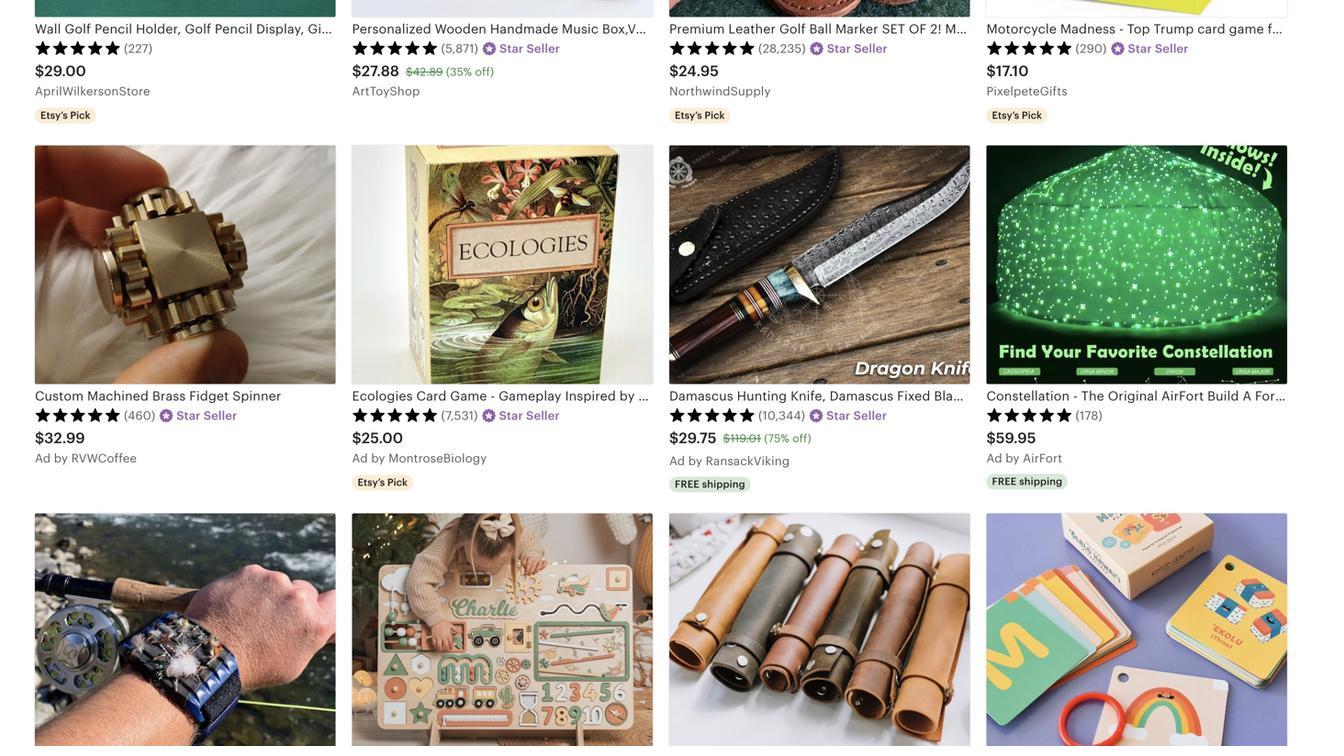 Task type: describe. For each thing, give the bounding box(es) containing it.
keiki's first ʻōlelo hawaiʻi flashcards, hawaiian flashcards, hawaiian language flashcards, language learning for kids image
[[987, 514, 1287, 747]]

constellation
[[987, 389, 1070, 404]]

29.00
[[44, 63, 86, 80]]

pick for 25.00
[[387, 477, 408, 488]]

29.75
[[679, 430, 717, 447]]

$ for 32.99
[[35, 430, 44, 447]]

(460)
[[124, 409, 155, 423]]

$ 24.95 northwindsupply
[[669, 63, 771, 98]]

personalized wooden handmade music box,valentine music box,wooden horse musical carousel,horse music box, musical carousel,heirloom carousel image
[[352, 0, 653, 17]]

off) for 29.75
[[793, 433, 812, 445]]

27.88
[[362, 63, 399, 80]]

59.95
[[996, 430, 1036, 447]]

b for 32.99
[[54, 452, 62, 466]]

$ 32.99 a d b y rvwcoffee
[[35, 430, 137, 466]]

(75%
[[764, 433, 790, 445]]

y for 25.00
[[379, 452, 385, 466]]

card
[[1198, 22, 1226, 36]]

d for 59.95
[[995, 452, 1002, 466]]

0 horizontal spatial -
[[1074, 389, 1078, 404]]

premium leather golf ball marker set of 2! made with 100% full grain vegetable tanned leather. 1.5" wide. made in the usa. genuine leather. image
[[669, 0, 970, 17]]

shipping for airfort
[[1020, 476, 1063, 487]]

build
[[1208, 389, 1239, 404]]

5 out of 5 stars image for 59.95
[[987, 408, 1073, 422]]

5 out of 5 stars image for 24.95
[[669, 40, 756, 55]]

star seller right (10,344)
[[827, 409, 887, 423]]

(7,531)
[[441, 409, 478, 423]]

large toddler busy board baby 1 2 3 year old montessori activity board toddlers christmas gift for kids wooden educational toy birthday gift image
[[352, 514, 653, 747]]

star for 32.99
[[177, 409, 201, 423]]

25.00
[[362, 430, 403, 447]]

original
[[1108, 389, 1158, 404]]

$ for 17.10
[[987, 63, 996, 80]]

seller for 32.99
[[204, 409, 237, 423]]

game
[[1229, 22, 1264, 36]]

custom machined brass fidget spinner image
[[35, 145, 336, 384]]

a
[[1243, 389, 1252, 404]]

5 out of 5 stars image for 25.00
[[352, 408, 438, 422]]

y for 32.99
[[61, 452, 68, 466]]

$ 17.10 pixelpetegifts
[[987, 63, 1068, 98]]

damascus hunting knife, damascus fixed blade knife, damascus gut hook knife, damascus ka bar knife hand made knives gifts for men usa image
[[669, 145, 970, 384]]

etsy's for 29.00
[[40, 110, 68, 121]]

a for 25.00
[[352, 452, 360, 466]]

b for 59.95
[[1006, 452, 1014, 466]]

$ for 29.75
[[669, 430, 679, 447]]

(227)
[[124, 42, 153, 55]]

0 vertical spatial -
[[1119, 22, 1124, 36]]

machined
[[87, 389, 149, 404]]

patented fly fishing accessory, quickly access flies right on your arm with flybandz. image
[[35, 514, 336, 747]]

etsy's pick for 29.00
[[40, 110, 90, 121]]

seller for 24.95
[[854, 42, 888, 55]]

free shipping for ransackviking
[[675, 479, 745, 490]]

airfort inside $ 59.95 a d b y airfort
[[1023, 452, 1063, 466]]

5 out of 5 stars image for 32.99
[[35, 408, 121, 422]]

s
[[1319, 389, 1322, 404]]

star for 24.95
[[827, 42, 851, 55]]

5 out of 5 stars image for 17.10
[[987, 40, 1073, 55]]

$ for 59.95
[[987, 430, 996, 447]]

$ for 29.00
[[35, 63, 44, 80]]

5 out of 5 stars image up 29.75
[[669, 408, 756, 422]]

madness
[[1061, 22, 1116, 36]]

free for ransackviking
[[675, 479, 700, 490]]

a down $ 29.75 $ 119.01 (75% off)
[[669, 455, 678, 468]]

custom machined brass fidget spinner
[[35, 389, 281, 404]]

a d b y ransackviking
[[669, 455, 790, 468]]

$ for 27.88
[[352, 63, 362, 80]]

ecologies card game - gameplay inspired by nature - use science to build food webs in seven unique biomes - beautiful vintage art image
[[352, 145, 653, 384]]

$ for 24.95
[[669, 63, 679, 80]]

etsy's pick for 17.10
[[992, 110, 1042, 121]]

custom
[[35, 389, 84, 404]]

seller for 17.10
[[1155, 42, 1189, 55]]

(10,344)
[[759, 409, 805, 423]]

in
[[1284, 389, 1295, 404]]

star seller down the 'personalized wooden handmade music box,valentine music box,wooden horse musical carousel,horse music box, musical carousel,heirloom carousel' image
[[500, 42, 560, 55]]

$ 29.00 aprilwilkersonstore
[[35, 63, 150, 98]]

32.99
[[44, 430, 85, 447]]

for
[[1268, 22, 1285, 36]]



Task type: vqa. For each thing, say whether or not it's contained in the screenshot.
Personalization inside the Colour Options And Personalization & Size .
no



Task type: locate. For each thing, give the bounding box(es) containing it.
(290)
[[1076, 42, 1107, 55]]

top
[[1127, 22, 1150, 36]]

star seller right (7,531)
[[499, 409, 560, 423]]

star down top
[[1128, 42, 1152, 55]]

seller for 25.00
[[526, 409, 560, 423]]

5 out of 5 stars image up 24.95
[[669, 40, 756, 55]]

5 out of 5 stars image
[[35, 40, 121, 55], [352, 40, 438, 55], [669, 40, 756, 55], [987, 40, 1073, 55], [35, 408, 121, 422], [352, 408, 438, 422], [669, 408, 756, 422], [987, 408, 1073, 422]]

$ 29.75 $ 119.01 (75% off)
[[669, 430, 812, 447]]

star right (7,531)
[[499, 409, 523, 423]]

y down 25.00
[[379, 452, 385, 466]]

5 out of 5 stars image up 29.00
[[35, 40, 121, 55]]

off) inside $ 29.75 $ 119.01 (75% off)
[[793, 433, 812, 445]]

$ inside "$ 24.95 northwindsupply"
[[669, 63, 679, 80]]

d down 25.00
[[360, 452, 368, 466]]

$ inside $ 59.95 a d b y airfort
[[987, 430, 996, 447]]

spinner
[[233, 389, 281, 404]]

a down constellation
[[987, 452, 995, 466]]

star down the 'personalized wooden handmade music box,valentine music box,wooden horse musical carousel,horse music box, musical carousel,heirloom carousel' image
[[500, 42, 524, 55]]

0 horizontal spatial airfort
[[1023, 452, 1063, 466]]

trump
[[1154, 22, 1194, 36]]

42.89
[[413, 65, 443, 78]]

star seller down fidget
[[177, 409, 237, 423]]

(5,871)
[[441, 42, 478, 55]]

motorcycle madness - top trump card game for motor
[[987, 22, 1322, 36]]

$ inside $ 17.10 pixelpetegifts
[[987, 63, 996, 80]]

5 out of 5 stars image down motorcycle
[[987, 40, 1073, 55]]

etsy's pick
[[40, 110, 90, 121], [675, 110, 725, 121], [992, 110, 1042, 121], [358, 477, 408, 488]]

shipping for ransackviking
[[702, 479, 745, 490]]

1 horizontal spatial free
[[992, 476, 1017, 487]]

star right (10,344)
[[827, 409, 851, 423]]

b down '59.95'
[[1006, 452, 1014, 466]]

y
[[61, 452, 68, 466], [379, 452, 385, 466], [1013, 452, 1020, 466], [696, 455, 703, 468]]

a inside $ 25.00 a d b y montrosebiology
[[352, 452, 360, 466]]

$ for 25.00
[[352, 430, 362, 447]]

- left the
[[1074, 389, 1078, 404]]

b inside $ 32.99 a d b y rvwcoffee
[[54, 452, 62, 466]]

d inside $ 25.00 a d b y montrosebiology
[[360, 452, 368, 466]]

0 horizontal spatial free shipping
[[675, 479, 745, 490]]

d inside $ 59.95 a d b y airfort
[[995, 452, 1002, 466]]

free down 29.75
[[675, 479, 700, 490]]

a for 59.95
[[987, 452, 995, 466]]

0 horizontal spatial off)
[[475, 65, 494, 78]]

free for airfort
[[992, 476, 1017, 487]]

$ inside $ 29.00 aprilwilkersonstore
[[35, 63, 44, 80]]

seller right (7,531)
[[526, 409, 560, 423]]

etsy's pick down northwindsupply
[[675, 110, 725, 121]]

pick for 29.00
[[70, 110, 90, 121]]

etsy's pick down aprilwilkersonstore
[[40, 110, 90, 121]]

off) for 27.88
[[475, 65, 494, 78]]

seller down the 'personalized wooden handmade music box,valentine music box,wooden horse musical carousel,horse music box, musical carousel,heirloom carousel' image
[[527, 42, 560, 55]]

pick down pixelpetegifts
[[1022, 110, 1042, 121]]

pick for 24.95
[[705, 110, 725, 121]]

etsy's pick down pixelpetegifts
[[992, 110, 1042, 121]]

star seller
[[500, 42, 560, 55], [827, 42, 888, 55], [1128, 42, 1189, 55], [177, 409, 237, 423], [499, 409, 560, 423], [827, 409, 887, 423]]

seller down fidget
[[204, 409, 237, 423]]

y for 59.95
[[1013, 452, 1020, 466]]

b for 25.00
[[371, 452, 379, 466]]

$ inside $ 25.00 a d b y montrosebiology
[[352, 430, 362, 447]]

y down '59.95'
[[1013, 452, 1020, 466]]

(35%
[[446, 65, 472, 78]]

star seller for 25.00
[[499, 409, 560, 423]]

$ 27.88 $ 42.89 (35% off) arttoyshop
[[352, 63, 494, 98]]

b inside $ 25.00 a d b y montrosebiology
[[371, 452, 379, 466]]

ransackviking
[[706, 455, 790, 468]]

aprilwilkersonstore
[[35, 85, 150, 98]]

5 out of 5 stars image for 29.00
[[35, 40, 121, 55]]

etsy's down 25.00
[[358, 477, 385, 488]]

star seller down premium leather golf ball marker set of 2! made with 100% full grain vegetable tanned leather. 1.5" wide. made in the usa. genuine leather. 'image'
[[827, 42, 888, 55]]

(28,235)
[[759, 42, 806, 55]]

b down 29.75
[[688, 455, 696, 468]]

d
[[43, 452, 51, 466], [360, 452, 368, 466], [995, 452, 1002, 466], [677, 455, 685, 468]]

arttoyshop
[[352, 85, 420, 98]]

pick down northwindsupply
[[705, 110, 725, 121]]

d for 25.00
[[360, 452, 368, 466]]

etsy's pick down 25.00
[[358, 477, 408, 488]]

star seller for 17.10
[[1128, 42, 1189, 55]]

b inside $ 59.95 a d b y airfort
[[1006, 452, 1014, 466]]

-
[[1119, 22, 1124, 36], [1074, 389, 1078, 404]]

0 horizontal spatial shipping
[[702, 479, 745, 490]]

off)
[[475, 65, 494, 78], [793, 433, 812, 445]]

pixelpetegifts
[[987, 85, 1068, 98]]

1 vertical spatial airfort
[[1023, 452, 1063, 466]]

free
[[992, 476, 1017, 487], [675, 479, 700, 490]]

free down $ 59.95 a d b y airfort
[[992, 476, 1017, 487]]

1 horizontal spatial off)
[[793, 433, 812, 445]]

shipping down a d b y ransackviking
[[702, 479, 745, 490]]

- left top
[[1119, 22, 1124, 36]]

17.10
[[996, 63, 1029, 80]]

rvwcoffee
[[71, 452, 137, 466]]

off) inside $ 27.88 $ 42.89 (35% off) arttoyshop
[[475, 65, 494, 78]]

northwindsupply
[[669, 85, 771, 98]]

off) right "(75%"
[[793, 433, 812, 445]]

constellation - the original airfort build a fort in 30 s
[[987, 389, 1322, 404]]

star seller for 32.99
[[177, 409, 237, 423]]

d down '59.95'
[[995, 452, 1002, 466]]

b
[[54, 452, 62, 466], [371, 452, 379, 466], [1006, 452, 1014, 466], [688, 455, 696, 468]]

b down 32.99
[[54, 452, 62, 466]]

free shipping down a d b y ransackviking
[[675, 479, 745, 490]]

$
[[35, 63, 44, 80], [352, 63, 362, 80], [669, 63, 679, 80], [987, 63, 996, 80], [406, 65, 413, 78], [35, 430, 44, 447], [352, 430, 362, 447], [669, 430, 679, 447], [987, 430, 996, 447], [723, 433, 730, 445]]

star for 17.10
[[1128, 42, 1152, 55]]

pick for 17.10
[[1022, 110, 1042, 121]]

airfort left build
[[1162, 389, 1204, 404]]

star for 25.00
[[499, 409, 523, 423]]

star seller down motorcycle madness - top trump card game for motor
[[1128, 42, 1189, 55]]

etsy's for 17.10
[[992, 110, 1020, 121]]

star
[[500, 42, 524, 55], [827, 42, 851, 55], [1128, 42, 1152, 55], [177, 409, 201, 423], [499, 409, 523, 423], [827, 409, 851, 423]]

0 vertical spatial off)
[[475, 65, 494, 78]]

d for 32.99
[[43, 452, 51, 466]]

$ 25.00 a d b y montrosebiology
[[352, 430, 487, 466]]

etsy's for 24.95
[[675, 110, 702, 121]]

5 out of 5 stars image up 27.88
[[352, 40, 438, 55]]

a left montrosebiology
[[352, 452, 360, 466]]

star down brass
[[177, 409, 201, 423]]

b down 25.00
[[371, 452, 379, 466]]

$ inside $ 32.99 a d b y rvwcoffee
[[35, 430, 44, 447]]

$ inside $ 29.75 $ 119.01 (75% off)
[[723, 433, 730, 445]]

1 horizontal spatial shipping
[[1020, 476, 1063, 487]]

y down 29.75
[[696, 455, 703, 468]]

constellation - the original airfort build a fort in 30 seconds, inflatable fort for kids image
[[987, 145, 1287, 384]]

montrosebiology
[[389, 452, 487, 466]]

1 horizontal spatial -
[[1119, 22, 1124, 36]]

(178)
[[1076, 409, 1103, 423]]

star seller for 24.95
[[827, 42, 888, 55]]

30
[[1299, 389, 1316, 404]]

etsy's pick for 24.95
[[675, 110, 725, 121]]

0 horizontal spatial free
[[675, 479, 700, 490]]

1 vertical spatial off)
[[793, 433, 812, 445]]

off) right (35%
[[475, 65, 494, 78]]

brass
[[152, 389, 186, 404]]

airfort down '59.95'
[[1023, 452, 1063, 466]]

1 vertical spatial -
[[1074, 389, 1078, 404]]

a inside $ 59.95 a d b y airfort
[[987, 452, 995, 466]]

seller down premium leather golf ball marker set of 2! made with 100% full grain vegetable tanned leather. 1.5" wide. made in the usa. genuine leather. 'image'
[[854, 42, 888, 55]]

d inside $ 32.99 a d b y rvwcoffee
[[43, 452, 51, 466]]

0 vertical spatial airfort
[[1162, 389, 1204, 404]]

pick down $ 25.00 a d b y montrosebiology
[[387, 477, 408, 488]]

y down 32.99
[[61, 452, 68, 466]]

5 out of 5 stars image down custom
[[35, 408, 121, 422]]

star down premium leather golf ball marker set of 2! made with 100% full grain vegetable tanned leather. 1.5" wide. made in the usa. genuine leather. 'image'
[[827, 42, 851, 55]]

etsy's down pixelpetegifts
[[992, 110, 1020, 121]]

scroll of rolling - dice rolling tray or leather rolling mat with detachable straps personalized image
[[669, 514, 970, 747]]

5 out of 5 stars image down constellation
[[987, 408, 1073, 422]]

seller right (10,344)
[[854, 409, 887, 423]]

shipping down $ 59.95 a d b y airfort
[[1020, 476, 1063, 487]]

etsy's pick for 25.00
[[358, 477, 408, 488]]

1 horizontal spatial airfort
[[1162, 389, 1204, 404]]

etsy's down aprilwilkersonstore
[[40, 110, 68, 121]]

etsy's for 25.00
[[358, 477, 385, 488]]

free shipping down $ 59.95 a d b y airfort
[[992, 476, 1063, 487]]

free shipping
[[992, 476, 1063, 487], [675, 479, 745, 490]]

wall golf pencil holder, golf pencil display, gift for dad, golf gifts, groom gifts, sports gifts, personalized golf gift, unique golf gifts image
[[35, 0, 336, 17]]

fidget
[[189, 389, 229, 404]]

etsy's down northwindsupply
[[675, 110, 702, 121]]

motorcycle madness - top trump card game for motorbike fans image
[[987, 0, 1287, 17]]

$ 59.95 a d b y airfort
[[987, 430, 1063, 466]]

pick down aprilwilkersonstore
[[70, 110, 90, 121]]

d down 29.75
[[677, 455, 685, 468]]

etsy's
[[40, 110, 68, 121], [675, 110, 702, 121], [992, 110, 1020, 121], [358, 477, 385, 488]]

y inside $ 32.99 a d b y rvwcoffee
[[61, 452, 68, 466]]

y inside $ 59.95 a d b y airfort
[[1013, 452, 1020, 466]]

fort
[[1255, 389, 1280, 404]]

5 out of 5 stars image up 25.00
[[352, 408, 438, 422]]

free shipping for airfort
[[992, 476, 1063, 487]]

motorcycle
[[987, 22, 1057, 36]]

airfort
[[1162, 389, 1204, 404], [1023, 452, 1063, 466]]

a left 'rvwcoffee'
[[35, 452, 43, 466]]

seller down trump
[[1155, 42, 1189, 55]]

shipping
[[1020, 476, 1063, 487], [702, 479, 745, 490]]

119.01
[[730, 433, 761, 445]]

a inside $ 32.99 a d b y rvwcoffee
[[35, 452, 43, 466]]

seller
[[527, 42, 560, 55], [854, 42, 888, 55], [1155, 42, 1189, 55], [204, 409, 237, 423], [526, 409, 560, 423], [854, 409, 887, 423]]

1 horizontal spatial free shipping
[[992, 476, 1063, 487]]

d down 32.99
[[43, 452, 51, 466]]

a for 32.99
[[35, 452, 43, 466]]

24.95
[[679, 63, 719, 80]]

the
[[1082, 389, 1105, 404]]

a
[[35, 452, 43, 466], [352, 452, 360, 466], [987, 452, 995, 466], [669, 455, 678, 468]]

y inside $ 25.00 a d b y montrosebiology
[[379, 452, 385, 466]]

pick
[[70, 110, 90, 121], [705, 110, 725, 121], [1022, 110, 1042, 121], [387, 477, 408, 488]]

motor
[[1289, 22, 1322, 36]]



